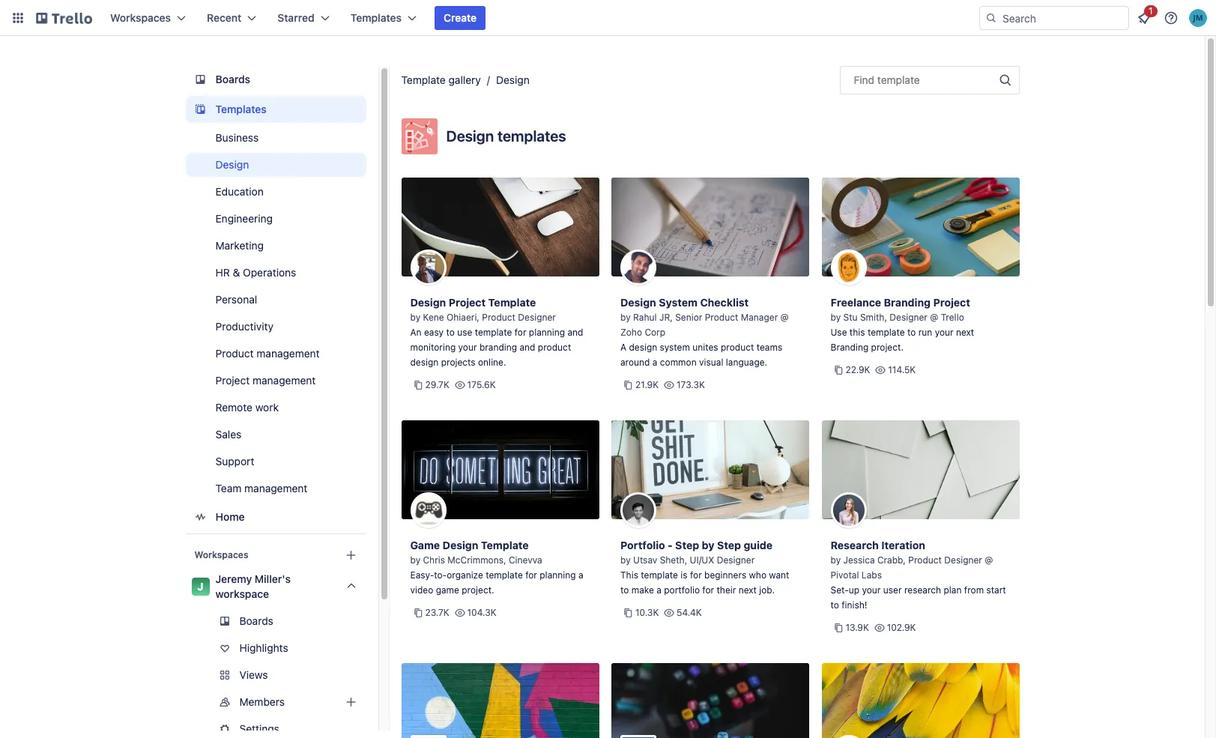 Task type: describe. For each thing, give the bounding box(es) containing it.
use
[[831, 327, 847, 338]]

support link
[[185, 450, 366, 474]]

personal
[[215, 293, 257, 306]]

design inside game design template by chris mccrimmons, cinevva easy-to-organize template for planning a video game project.
[[443, 539, 478, 551]]

design inside the design project template by kene ohiaeri, product designer an easy to use template for planning and monitoring your branding and product design projects online.
[[410, 357, 439, 368]]

manager
[[741, 312, 778, 323]]

this
[[850, 327, 865, 338]]

marketing
[[215, 239, 264, 252]]

personal link
[[185, 288, 366, 312]]

monitoring
[[410, 342, 456, 353]]

portfolio - step by step guide by utsav sheth, ui/ux designer this template is for beginners who want to make a portfolio for their next job.
[[620, 539, 789, 596]]

create a workspace image
[[342, 546, 360, 564]]

hr
[[215, 266, 230, 279]]

business link
[[185, 126, 366, 150]]

team management
[[215, 482, 307, 495]]

trello design team image
[[410, 735, 446, 738]]

primary element
[[0, 0, 1216, 36]]

utsav sheth, ui/ux designer image
[[620, 492, 656, 528]]

Search field
[[997, 7, 1128, 29]]

design right gallery
[[496, 73, 530, 86]]

design icon image
[[401, 118, 437, 154]]

1 notification image
[[1135, 9, 1153, 27]]

1 vertical spatial design link
[[185, 153, 366, 177]]

jessica crabb, product designer @ pivotal labs image
[[831, 492, 867, 528]]

1 horizontal spatial branding
[[884, 296, 931, 309]]

template inside the design project template by kene ohiaeri, product designer an easy to use template for planning and monitoring your branding and product design projects online.
[[475, 327, 512, 338]]

video
[[410, 584, 433, 596]]

game
[[410, 539, 440, 551]]

back to home image
[[36, 6, 92, 30]]

10.3k
[[635, 607, 659, 618]]

templates link
[[185, 96, 366, 123]]

views
[[239, 668, 268, 681]]

a
[[620, 342, 626, 353]]

labs
[[862, 569, 882, 581]]

to-
[[434, 569, 447, 581]]

jeremy miller's workspace
[[215, 572, 291, 600]]

planning inside game design template by chris mccrimmons, cinevva easy-to-organize template for planning a video game project.
[[540, 569, 576, 581]]

j
[[197, 580, 204, 593]]

projects
[[441, 357, 476, 368]]

want
[[769, 569, 789, 581]]

design down business
[[215, 158, 249, 171]]

rahul jr, senior product manager @ zoho corp image
[[620, 250, 656, 285]]

business
[[215, 131, 259, 144]]

jeremy
[[215, 572, 252, 585]]

kene ohiaeri, product designer image
[[410, 250, 446, 285]]

pearl, writer image
[[831, 735, 1010, 738]]

product inside design system checklist by rahul jr, senior product manager @ zoho corp a design system unites product teams around a common visual language.
[[705, 312, 738, 323]]

1 horizontal spatial workspaces
[[194, 549, 248, 560]]

template inside "portfolio - step by step guide by utsav sheth, ui/ux designer this template is for beginners who want to make a portfolio for their next job."
[[641, 569, 678, 581]]

open information menu image
[[1164, 10, 1179, 25]]

forward image inside settings 'link'
[[363, 720, 381, 738]]

0 horizontal spatial templates
[[215, 103, 267, 115]]

user
[[883, 584, 902, 596]]

management for team management
[[244, 482, 307, 495]]

home
[[215, 510, 245, 523]]

175.6k
[[467, 379, 496, 390]]

for inside game design template by chris mccrimmons, cinevva easy-to-organize template for planning a video game project.
[[525, 569, 537, 581]]

project. inside game design template by chris mccrimmons, cinevva easy-to-organize template for planning a video game project.
[[462, 584, 494, 596]]

design inside the design project template by kene ohiaeri, product designer an easy to use template for planning and monitoring your branding and product design projects online.
[[410, 296, 446, 309]]

this
[[620, 569, 638, 581]]

system
[[659, 296, 698, 309]]

engineering link
[[185, 207, 366, 231]]

work
[[255, 401, 279, 414]]

to inside 'freelance branding project by stu smith, designer @ trello use this template to run your next branding project.'
[[907, 327, 916, 338]]

remote work
[[215, 401, 279, 414]]

boards for views
[[239, 614, 273, 627]]

@ inside design system checklist by rahul jr, senior product manager @ zoho corp a design system unites product teams around a common visual language.
[[780, 312, 789, 323]]

product inside design system checklist by rahul jr, senior product manager @ zoho corp a design system unites product teams around a common visual language.
[[721, 342, 754, 353]]

cinevva
[[509, 554, 542, 566]]

design project template by kene ohiaeri, product designer an easy to use template for planning and monitoring your branding and product design projects online.
[[410, 296, 583, 368]]

template for game design template
[[481, 539, 529, 551]]

miller's
[[255, 572, 291, 585]]

workspaces button
[[101, 6, 195, 30]]

job.
[[759, 584, 775, 596]]

to inside research iteration by jessica crabb, product designer @ pivotal labs set-up your user research plan from start to finish!
[[831, 599, 839, 611]]

jr,
[[659, 312, 673, 323]]

chris mccrimmons, cinevva image
[[410, 492, 446, 528]]

board image
[[191, 70, 209, 88]]

portfolio
[[664, 584, 700, 596]]

language.
[[726, 357, 767, 368]]

organize
[[447, 569, 483, 581]]

marketing link
[[185, 234, 366, 258]]

beginners
[[704, 569, 746, 581]]

boards link for views
[[185, 609, 366, 633]]

visual
[[699, 357, 723, 368]]

highlights
[[239, 641, 288, 654]]

design right the design icon
[[446, 127, 494, 145]]

1 step from the left
[[675, 539, 699, 551]]

kene
[[423, 312, 444, 323]]

joey myers design, freelancer image
[[620, 735, 656, 738]]

jeremy miller (jeremymiller198) image
[[1189, 9, 1207, 27]]

jessica
[[843, 554, 875, 566]]

by up this
[[620, 554, 631, 566]]

templates button
[[341, 6, 426, 30]]

project management link
[[185, 369, 366, 393]]

set-
[[831, 584, 849, 596]]

project inside the design project template by kene ohiaeri, product designer an easy to use template for planning and monitoring your branding and product design projects online.
[[449, 296, 486, 309]]

team
[[215, 482, 241, 495]]

@ for freelance branding project
[[930, 312, 938, 323]]

template gallery
[[401, 73, 481, 86]]

branding
[[479, 342, 517, 353]]

template inside field
[[877, 73, 920, 86]]

design inside design system checklist by rahul jr, senior product manager @ zoho corp a design system unites product teams around a common visual language.
[[629, 342, 657, 353]]

102.9k
[[887, 622, 916, 633]]

designer inside research iteration by jessica crabb, product designer @ pivotal labs set-up your user research plan from start to finish!
[[944, 554, 982, 566]]

education
[[215, 185, 264, 198]]

by for kene
[[410, 312, 420, 323]]

is
[[681, 569, 688, 581]]

a inside game design template by chris mccrimmons, cinevva easy-to-organize template for planning a video game project.
[[578, 569, 583, 581]]

Find template field
[[840, 66, 1019, 94]]

product management
[[215, 347, 320, 360]]

search image
[[985, 12, 997, 24]]

sheth,
[[660, 554, 687, 566]]

system
[[660, 342, 690, 353]]

game
[[436, 584, 459, 596]]

crabb,
[[877, 554, 906, 566]]

highlights link
[[185, 636, 366, 660]]

starred
[[277, 11, 314, 24]]

from
[[964, 584, 984, 596]]

corp
[[645, 327, 665, 338]]

iteration
[[881, 539, 925, 551]]

by inside research iteration by jessica crabb, product designer @ pivotal labs set-up your user research plan from start to finish!
[[831, 554, 841, 566]]

settings link
[[185, 717, 381, 738]]

template inside 'freelance branding project by stu smith, designer @ trello use this template to run your next branding project.'
[[868, 327, 905, 338]]

gallery
[[448, 73, 481, 86]]

management for project management
[[253, 374, 316, 387]]

who
[[749, 569, 766, 581]]



Task type: locate. For each thing, give the bounding box(es) containing it.
1 vertical spatial next
[[739, 584, 757, 596]]

a
[[652, 357, 657, 368], [578, 569, 583, 581], [657, 584, 662, 596]]

by inside the design project template by kene ohiaeri, product designer an easy to use template for planning and monitoring your branding and product design projects online.
[[410, 312, 420, 323]]

designer
[[518, 312, 556, 323], [890, 312, 928, 323], [717, 554, 755, 566], [944, 554, 982, 566]]

0 horizontal spatial workspaces
[[110, 11, 171, 24]]

1 horizontal spatial project
[[449, 296, 486, 309]]

0 vertical spatial management
[[257, 347, 320, 360]]

1 horizontal spatial templates
[[350, 11, 402, 24]]

0 vertical spatial boards
[[215, 73, 250, 85]]

design templates
[[446, 127, 566, 145]]

research
[[831, 539, 879, 551]]

boards
[[215, 73, 250, 85], [239, 614, 273, 627]]

boards for home
[[215, 73, 250, 85]]

23.7k
[[425, 607, 449, 618]]

your down labs
[[862, 584, 881, 596]]

2 horizontal spatial @
[[985, 554, 993, 566]]

chris
[[423, 554, 445, 566]]

@ up start
[[985, 554, 993, 566]]

for right the is
[[690, 569, 702, 581]]

management down productivity link
[[257, 347, 320, 360]]

by up easy- on the bottom of page
[[410, 554, 420, 566]]

1 product from the left
[[538, 342, 571, 353]]

starred button
[[268, 6, 338, 30]]

@ inside 'freelance branding project by stu smith, designer @ trello use this template to run your next branding project.'
[[930, 312, 938, 323]]

boards up highlights
[[239, 614, 273, 627]]

add image
[[342, 693, 360, 711]]

to down set-
[[831, 599, 839, 611]]

1 horizontal spatial next
[[956, 327, 974, 338]]

0 vertical spatial template
[[401, 73, 446, 86]]

template inside game design template by chris mccrimmons, cinevva easy-to-organize template for planning a video game project.
[[486, 569, 523, 581]]

management down support link
[[244, 482, 307, 495]]

0 vertical spatial design link
[[496, 73, 530, 86]]

productivity link
[[185, 315, 366, 339]]

by for rahul
[[620, 312, 631, 323]]

project up remote
[[215, 374, 250, 387]]

easy-
[[410, 569, 434, 581]]

and left zoho
[[568, 327, 583, 338]]

0 horizontal spatial next
[[739, 584, 757, 596]]

views link
[[185, 663, 381, 687]]

template inside game design template by chris mccrimmons, cinevva easy-to-organize template for planning a video game project.
[[481, 539, 529, 551]]

&
[[233, 266, 240, 279]]

unites
[[692, 342, 718, 353]]

design inside design system checklist by rahul jr, senior product manager @ zoho corp a design system unites product teams around a common visual language.
[[620, 296, 656, 309]]

product down productivity on the left top of page
[[215, 347, 254, 360]]

design link down the business link
[[185, 153, 366, 177]]

1 vertical spatial project.
[[462, 584, 494, 596]]

forward image down forward image
[[363, 720, 381, 738]]

template up cinevva
[[481, 539, 529, 551]]

0 vertical spatial and
[[568, 327, 583, 338]]

0 horizontal spatial your
[[458, 342, 477, 353]]

0 vertical spatial next
[[956, 327, 974, 338]]

to inside the design project template by kene ohiaeri, product designer an easy to use template for planning and monitoring your branding and product design projects online.
[[446, 327, 455, 338]]

your inside 'freelance branding project by stu smith, designer @ trello use this template to run your next branding project.'
[[935, 327, 954, 338]]

project.
[[871, 342, 904, 353], [462, 584, 494, 596]]

1 vertical spatial templates
[[215, 103, 267, 115]]

for left their
[[702, 584, 714, 596]]

their
[[717, 584, 736, 596]]

education link
[[185, 180, 366, 204]]

portfolio
[[620, 539, 665, 551]]

template right find on the top right of the page
[[877, 73, 920, 86]]

-
[[668, 539, 673, 551]]

1 horizontal spatial @
[[930, 312, 938, 323]]

next down the "who"
[[739, 584, 757, 596]]

forward image inside the members link
[[363, 693, 381, 711]]

freelance
[[831, 296, 881, 309]]

1 vertical spatial boards
[[239, 614, 273, 627]]

1 vertical spatial forward image
[[363, 720, 381, 738]]

1 vertical spatial planning
[[540, 569, 576, 581]]

0 vertical spatial boards link
[[185, 66, 366, 93]]

project. up 114.5k at the right
[[871, 342, 904, 353]]

by up ui/ux
[[702, 539, 714, 551]]

template for design project template
[[488, 296, 536, 309]]

104.3k
[[467, 607, 496, 618]]

0 vertical spatial design
[[629, 342, 657, 353]]

template
[[401, 73, 446, 86], [488, 296, 536, 309], [481, 539, 529, 551]]

your down use
[[458, 342, 477, 353]]

management inside "link"
[[257, 347, 320, 360]]

template left gallery
[[401, 73, 446, 86]]

forward image
[[363, 693, 381, 711], [363, 720, 381, 738]]

to left use
[[446, 327, 455, 338]]

support
[[215, 455, 254, 468]]

0 horizontal spatial step
[[675, 539, 699, 551]]

boards right board image
[[215, 73, 250, 85]]

template down smith,
[[868, 327, 905, 338]]

product right "branding" on the top left of the page
[[538, 342, 571, 353]]

product up 'language.'
[[721, 342, 754, 353]]

2 step from the left
[[717, 539, 741, 551]]

boards link for home
[[185, 66, 366, 93]]

checklist
[[700, 296, 749, 309]]

0 vertical spatial planning
[[529, 327, 565, 338]]

templates up business
[[215, 103, 267, 115]]

designer up plan
[[944, 554, 982, 566]]

make
[[631, 584, 654, 596]]

template inside the design project template by kene ohiaeri, product designer an easy to use template for planning and monitoring your branding and product design projects online.
[[488, 296, 536, 309]]

by for chris
[[410, 554, 420, 566]]

pivotal
[[831, 569, 859, 581]]

your down trello
[[935, 327, 954, 338]]

product management link
[[185, 342, 366, 366]]

home link
[[185, 504, 366, 530]]

team management link
[[185, 477, 366, 501]]

for
[[515, 327, 526, 338], [525, 569, 537, 581], [690, 569, 702, 581], [702, 584, 714, 596]]

boards link up templates link
[[185, 66, 366, 93]]

0 horizontal spatial @
[[780, 312, 789, 323]]

1 horizontal spatial and
[[568, 327, 583, 338]]

management down product management "link"
[[253, 374, 316, 387]]

templates inside popup button
[[350, 11, 402, 24]]

@ inside research iteration by jessica crabb, product designer @ pivotal labs set-up your user research plan from start to finish!
[[985, 554, 993, 566]]

designer inside "portfolio - step by step guide by utsav sheth, ui/ux designer this template is for beginners who want to make a portfolio for their next job."
[[717, 554, 755, 566]]

1 vertical spatial and
[[520, 342, 535, 353]]

to
[[446, 327, 455, 338], [907, 327, 916, 338], [620, 584, 629, 596], [831, 599, 839, 611]]

a right "around"
[[652, 357, 657, 368]]

project management
[[215, 374, 316, 387]]

planning inside the design project template by kene ohiaeri, product designer an easy to use template for planning and monitoring your branding and product design projects online.
[[529, 327, 565, 338]]

1 vertical spatial design
[[410, 357, 439, 368]]

product inside the design project template by kene ohiaeri, product designer an easy to use template for planning and monitoring your branding and product design projects online.
[[482, 312, 515, 323]]

step right -
[[675, 539, 699, 551]]

ohiaeri,
[[447, 312, 479, 323]]

project inside 'freelance branding project by stu smith, designer @ trello use this template to run your next branding project.'
[[933, 296, 970, 309]]

1 vertical spatial your
[[458, 342, 477, 353]]

for down cinevva
[[525, 569, 537, 581]]

1 vertical spatial a
[[578, 569, 583, 581]]

design up rahul
[[620, 296, 656, 309]]

2 vertical spatial your
[[862, 584, 881, 596]]

1 horizontal spatial step
[[717, 539, 741, 551]]

1 horizontal spatial design link
[[496, 73, 530, 86]]

1 vertical spatial management
[[253, 374, 316, 387]]

design link right gallery
[[496, 73, 530, 86]]

branding up run
[[884, 296, 931, 309]]

game design template by chris mccrimmons, cinevva easy-to-organize template for planning a video game project.
[[410, 539, 583, 596]]

a inside "portfolio - step by step guide by utsav sheth, ui/ux designer this template is for beginners who want to make a portfolio for their next job."
[[657, 584, 662, 596]]

templates
[[497, 127, 566, 145]]

designer up beginners
[[717, 554, 755, 566]]

product down iteration on the right bottom of the page
[[908, 554, 942, 566]]

project. down organize
[[462, 584, 494, 596]]

a right make
[[657, 584, 662, 596]]

173.3k
[[677, 379, 705, 390]]

your inside the design project template by kene ohiaeri, product designer an easy to use template for planning and monitoring your branding and product design projects online.
[[458, 342, 477, 353]]

@ right manager
[[780, 312, 789, 323]]

1 boards link from the top
[[185, 66, 366, 93]]

designer inside 'freelance branding project by stu smith, designer @ trello use this template to run your next branding project.'
[[890, 312, 928, 323]]

0 vertical spatial workspaces
[[110, 11, 171, 24]]

for inside the design project template by kene ohiaeri, product designer an easy to use template for planning and monitoring your branding and product design projects online.
[[515, 327, 526, 338]]

1 horizontal spatial design
[[629, 342, 657, 353]]

by inside 'freelance branding project by stu smith, designer @ trello use this template to run your next branding project.'
[[831, 312, 841, 323]]

stu
[[843, 312, 858, 323]]

around
[[620, 357, 650, 368]]

next inside 'freelance branding project by stu smith, designer @ trello use this template to run your next branding project.'
[[956, 327, 974, 338]]

for up "branding" on the top left of the page
[[515, 327, 526, 338]]

easy
[[424, 327, 444, 338]]

1 horizontal spatial your
[[862, 584, 881, 596]]

a inside design system checklist by rahul jr, senior product manager @ zoho corp a design system unites product teams around a common visual language.
[[652, 357, 657, 368]]

project. inside 'freelance branding project by stu smith, designer @ trello use this template to run your next branding project.'
[[871, 342, 904, 353]]

project up ohiaeri,
[[449, 296, 486, 309]]

boards link
[[185, 66, 366, 93], [185, 609, 366, 633]]

hr & operations
[[215, 266, 296, 279]]

to down this
[[620, 584, 629, 596]]

management
[[257, 347, 320, 360], [253, 374, 316, 387], [244, 482, 307, 495]]

next inside "portfolio - step by step guide by utsav sheth, ui/ux designer this template is for beginners who want to make a portfolio for their next job."
[[739, 584, 757, 596]]

teams
[[757, 342, 782, 353]]

boards link up highlights link
[[185, 609, 366, 633]]

design down 'monitoring'
[[410, 357, 439, 368]]

1 vertical spatial branding
[[831, 342, 869, 353]]

settings
[[239, 722, 279, 735]]

run
[[918, 327, 932, 338]]

@ up run
[[930, 312, 938, 323]]

0 horizontal spatial design
[[410, 357, 439, 368]]

product inside product management "link"
[[215, 347, 254, 360]]

0 vertical spatial a
[[652, 357, 657, 368]]

1 vertical spatial template
[[488, 296, 536, 309]]

next down trello
[[956, 327, 974, 338]]

template gallery link
[[401, 73, 481, 86]]

template down cinevva
[[486, 569, 523, 581]]

productivity
[[215, 320, 273, 333]]

0 horizontal spatial branding
[[831, 342, 869, 353]]

by inside game design template by chris mccrimmons, cinevva easy-to-organize template for planning a video game project.
[[410, 554, 420, 566]]

finish!
[[842, 599, 867, 611]]

to left run
[[907, 327, 916, 338]]

by for step
[[702, 539, 714, 551]]

a left this
[[578, 569, 583, 581]]

product inside research iteration by jessica crabb, product designer @ pivotal labs set-up your user research plan from start to finish!
[[908, 554, 942, 566]]

forward image right add icon
[[363, 693, 381, 711]]

0 horizontal spatial design link
[[185, 153, 366, 177]]

1 vertical spatial workspaces
[[194, 549, 248, 560]]

0 horizontal spatial project.
[[462, 584, 494, 596]]

0 vertical spatial forward image
[[363, 693, 381, 711]]

hr & operations link
[[185, 261, 366, 285]]

trello
[[941, 312, 964, 323]]

find template
[[854, 73, 920, 86]]

2 boards link from the top
[[185, 609, 366, 633]]

mccrimmons,
[[448, 554, 506, 566]]

22.9k
[[846, 364, 870, 375]]

design system checklist by rahul jr, senior product manager @ zoho corp a design system unites product teams around a common visual language.
[[620, 296, 789, 368]]

workspaces inside popup button
[[110, 11, 171, 24]]

0 horizontal spatial project
[[215, 374, 250, 387]]

designer inside the design project template by kene ohiaeri, product designer an easy to use template for planning and monitoring your branding and product design projects online.
[[518, 312, 556, 323]]

next
[[956, 327, 974, 338], [739, 584, 757, 596]]

remote work link
[[185, 396, 366, 420]]

0 vertical spatial branding
[[884, 296, 931, 309]]

2 horizontal spatial project
[[933, 296, 970, 309]]

management for product management
[[257, 347, 320, 360]]

design link
[[496, 73, 530, 86], [185, 153, 366, 177]]

0 vertical spatial templates
[[350, 11, 402, 24]]

design up mccrimmons, at left bottom
[[443, 539, 478, 551]]

2 product from the left
[[721, 342, 754, 353]]

branding down this
[[831, 342, 869, 353]]

recent
[[207, 11, 241, 24]]

2 vertical spatial a
[[657, 584, 662, 596]]

by for stu
[[831, 312, 841, 323]]

an
[[410, 327, 422, 338]]

create button
[[435, 6, 486, 30]]

1 horizontal spatial product
[[721, 342, 754, 353]]

by up zoho
[[620, 312, 631, 323]]

home image
[[191, 508, 209, 526]]

by inside design system checklist by rahul jr, senior product manager @ zoho corp a design system unites product teams around a common visual language.
[[620, 312, 631, 323]]

2 vertical spatial template
[[481, 539, 529, 551]]

online.
[[478, 357, 506, 368]]

step left 'guide'
[[717, 539, 741, 551]]

designer up run
[[890, 312, 928, 323]]

remote
[[215, 401, 252, 414]]

114.5k
[[888, 364, 916, 375]]

template board image
[[191, 100, 209, 118]]

2 vertical spatial management
[[244, 482, 307, 495]]

members link
[[185, 690, 381, 714]]

21.9k
[[635, 379, 659, 390]]

template up "branding" on the top left of the page
[[475, 327, 512, 338]]

0 horizontal spatial and
[[520, 342, 535, 353]]

product inside the design project template by kene ohiaeri, product designer an easy to use template for planning and monitoring your branding and product design projects online.
[[538, 342, 571, 353]]

rahul
[[633, 312, 657, 323]]

product
[[538, 342, 571, 353], [721, 342, 754, 353]]

designer right ohiaeri,
[[518, 312, 556, 323]]

by up pivotal
[[831, 554, 841, 566]]

0 vertical spatial project.
[[871, 342, 904, 353]]

@ for research iteration
[[985, 554, 993, 566]]

0 vertical spatial your
[[935, 327, 954, 338]]

stu smith, designer @ trello image
[[831, 250, 867, 285]]

and right "branding" on the top left of the page
[[520, 342, 535, 353]]

2 forward image from the top
[[363, 720, 381, 738]]

template down sheth,
[[641, 569, 678, 581]]

project up trello
[[933, 296, 970, 309]]

design up "around"
[[629, 342, 657, 353]]

engineering
[[215, 212, 273, 225]]

1 horizontal spatial project.
[[871, 342, 904, 353]]

1 vertical spatial boards link
[[185, 609, 366, 633]]

workspace
[[215, 587, 269, 600]]

2 horizontal spatial your
[[935, 327, 954, 338]]

by left stu
[[831, 312, 841, 323]]

product up "branding" on the top left of the page
[[482, 312, 515, 323]]

forward image
[[363, 666, 381, 684]]

design up kene
[[410, 296, 446, 309]]

0 horizontal spatial product
[[538, 342, 571, 353]]

template up "branding" on the top left of the page
[[488, 296, 536, 309]]

planning
[[529, 327, 565, 338], [540, 569, 576, 581]]

1 forward image from the top
[[363, 693, 381, 711]]

by up "an"
[[410, 312, 420, 323]]

your inside research iteration by jessica crabb, product designer @ pivotal labs set-up your user research plan from start to finish!
[[862, 584, 881, 596]]

templates right starred dropdown button
[[350, 11, 402, 24]]

to inside "portfolio - step by step guide by utsav sheth, ui/ux designer this template is for beginners who want to make a portfolio for their next job."
[[620, 584, 629, 596]]

project
[[449, 296, 486, 309], [933, 296, 970, 309], [215, 374, 250, 387]]

plan
[[944, 584, 962, 596]]

product down checklist
[[705, 312, 738, 323]]



Task type: vqa. For each thing, say whether or not it's contained in the screenshot.


